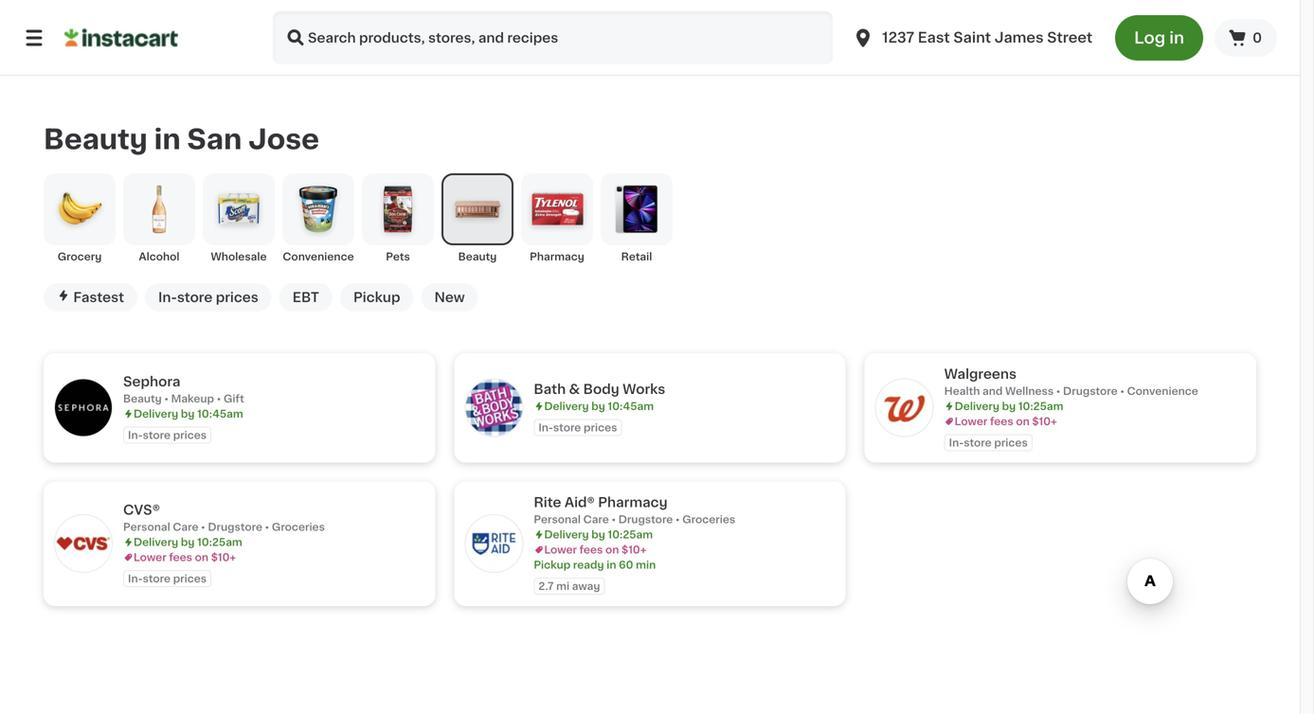 Task type: locate. For each thing, give the bounding box(es) containing it.
1 vertical spatial pickup
[[534, 560, 571, 570]]

in- for walgreens
[[949, 438, 964, 448]]

0 horizontal spatial lower
[[134, 552, 166, 563]]

2 horizontal spatial drugstore
[[1063, 386, 1118, 396]]

0 vertical spatial beauty
[[44, 126, 148, 153]]

2 horizontal spatial delivery by 10:25am
[[955, 401, 1064, 412]]

ebt button
[[279, 283, 333, 312]]

fees for care
[[169, 552, 192, 563]]

0 horizontal spatial pickup
[[353, 291, 400, 304]]

in- down sephora
[[128, 430, 143, 440]]

0 horizontal spatial convenience
[[283, 251, 354, 262]]

$10+ for care
[[211, 552, 236, 563]]

by up pickup ready in 60 min
[[591, 530, 605, 540]]

1 horizontal spatial lower fees on $10+
[[544, 545, 647, 555]]

0 vertical spatial convenience
[[283, 251, 354, 262]]

in
[[1169, 30, 1184, 46], [154, 126, 181, 153], [607, 560, 616, 570]]

in- for sephora
[[128, 430, 143, 440]]

in- down cvs®
[[128, 574, 143, 584]]

cvs® image
[[55, 516, 112, 572]]

beauty
[[44, 126, 148, 153], [458, 251, 497, 262], [123, 394, 162, 404]]

min
[[636, 560, 656, 570]]

in-store prices inside button
[[158, 291, 258, 304]]

rite aid® pharmacy image
[[466, 516, 522, 572]]

0 horizontal spatial $10+
[[211, 552, 236, 563]]

personal down rite
[[534, 514, 581, 525]]

store inside button
[[177, 291, 213, 304]]

prices down wholesale
[[216, 291, 258, 304]]

1 horizontal spatial groceries
[[682, 514, 735, 525]]

new button
[[421, 283, 478, 312]]

1 horizontal spatial fees
[[580, 545, 603, 555]]

60
[[619, 560, 633, 570]]

1 horizontal spatial pharmacy
[[598, 496, 668, 509]]

in- down health
[[949, 438, 964, 448]]

east
[[918, 31, 950, 45]]

in- down alcohol
[[158, 291, 177, 304]]

0 vertical spatial in
[[1169, 30, 1184, 46]]

delivery for cvs®
[[134, 537, 178, 548]]

delivery by 10:45am down 'bath & body works'
[[544, 401, 654, 412]]

by for rite aid® pharmacy
[[591, 530, 605, 540]]

pharmacy left "retail"
[[530, 251, 584, 262]]

store for cvs®
[[143, 574, 171, 584]]

personal down cvs®
[[123, 522, 170, 532]]

sephora beauty • makeup • gift
[[123, 375, 244, 404]]

10:45am down works
[[608, 401, 654, 412]]

lower down cvs®
[[134, 552, 166, 563]]

0 vertical spatial pharmacy
[[530, 251, 584, 262]]

2 horizontal spatial 10:25am
[[1018, 401, 1064, 412]]

0 horizontal spatial drugstore
[[208, 522, 262, 532]]

convenience
[[283, 251, 354, 262], [1127, 386, 1198, 396]]

2 vertical spatial beauty
[[123, 394, 162, 404]]

away
[[572, 581, 600, 592]]

in- inside button
[[158, 291, 177, 304]]

10:25am down rite aid® pharmacy personal care • drugstore • groceries
[[608, 530, 653, 540]]

delivery for walgreens
[[955, 401, 1000, 412]]

beauty for beauty in san jose
[[44, 126, 148, 153]]

james
[[995, 31, 1044, 45]]

on down cvs® personal care • drugstore • groceries
[[195, 552, 209, 563]]

delivery by 10:25am down 'and'
[[955, 401, 1064, 412]]

in-store prices down wholesale
[[158, 291, 258, 304]]

0 horizontal spatial lower fees on $10+
[[134, 552, 236, 563]]

aid®
[[565, 496, 595, 509]]

delivery down "aid®"
[[544, 530, 589, 540]]

None search field
[[273, 11, 833, 64]]

delivery by 10:25am for care
[[134, 537, 242, 548]]

lower
[[955, 416, 988, 427], [544, 545, 577, 555], [134, 552, 166, 563]]

1237 east saint james street
[[882, 31, 1093, 45]]

prices down cvs® personal care • drugstore • groceries
[[173, 574, 207, 584]]

store down sephora beauty • makeup • gift
[[143, 430, 171, 440]]

in-store prices
[[158, 291, 258, 304], [539, 422, 617, 433], [128, 430, 207, 440], [949, 438, 1028, 448], [128, 574, 207, 584]]

1 horizontal spatial personal
[[534, 514, 581, 525]]

prices for walgreens
[[994, 438, 1028, 448]]

delivery down cvs®
[[134, 537, 178, 548]]

delivery by 10:25am down cvs® personal care • drugstore • groceries
[[134, 537, 242, 548]]

walgreens
[[944, 368, 1017, 381]]

in-store prices button
[[145, 283, 272, 312]]

care inside cvs® personal care • drugstore • groceries
[[173, 522, 198, 532]]

care inside rite aid® pharmacy personal care • drugstore • groceries
[[583, 514, 609, 525]]

lower for health
[[955, 416, 988, 427]]

pickup button
[[340, 283, 414, 312]]

on
[[1016, 416, 1030, 427], [605, 545, 619, 555], [195, 552, 209, 563]]

and
[[983, 386, 1003, 396]]

0 horizontal spatial groceries
[[272, 522, 325, 532]]

1237 east saint james street button
[[841, 11, 1104, 64], [852, 11, 1093, 64]]

$10+ for and
[[1032, 416, 1057, 427]]

by down 'and'
[[1002, 401, 1016, 412]]

on for care
[[195, 552, 209, 563]]

pickup down pets
[[353, 291, 400, 304]]

in for beauty
[[154, 126, 181, 153]]

delivery by 10:25am up pickup ready in 60 min
[[544, 530, 653, 540]]

pets button
[[362, 173, 434, 264]]

by down makeup
[[181, 409, 195, 419]]

retail button
[[601, 173, 673, 264]]

pickup inside button
[[353, 291, 400, 304]]

in- down bath
[[539, 422, 553, 433]]

0 horizontal spatial 10:25am
[[197, 537, 242, 548]]

fastest
[[73, 291, 124, 304]]

2 horizontal spatial lower
[[955, 416, 988, 427]]

groceries inside cvs® personal care • drugstore • groceries
[[272, 522, 325, 532]]

2 horizontal spatial lower fees on $10+
[[955, 416, 1057, 427]]

wellness
[[1005, 386, 1054, 396]]

ebt
[[293, 291, 319, 304]]

0 horizontal spatial delivery by 10:25am
[[134, 537, 242, 548]]

on up 60
[[605, 545, 619, 555]]

rite aid® pharmacy personal care • drugstore • groceries
[[534, 496, 735, 525]]

beauty for beauty
[[458, 251, 497, 262]]

fees down cvs® personal care • drugstore • groceries
[[169, 552, 192, 563]]

mi
[[556, 581, 570, 592]]

lower fees on $10+
[[955, 416, 1057, 427], [544, 545, 647, 555], [134, 552, 236, 563]]

store for walgreens
[[964, 438, 992, 448]]

10:45am down gift
[[197, 409, 243, 419]]

2 horizontal spatial on
[[1016, 416, 1030, 427]]

1 vertical spatial in
[[154, 126, 181, 153]]

delivery down sephora
[[134, 409, 178, 419]]

groceries
[[682, 514, 735, 525], [272, 522, 325, 532]]

drugstore
[[1063, 386, 1118, 396], [618, 514, 673, 525], [208, 522, 262, 532]]

alcohol
[[139, 251, 180, 262]]

on for pharmacy
[[605, 545, 619, 555]]

pickup
[[353, 291, 400, 304], [534, 560, 571, 570]]

1 horizontal spatial drugstore
[[618, 514, 673, 525]]

delivery by 10:45am down makeup
[[134, 409, 243, 419]]

2 horizontal spatial in
[[1169, 30, 1184, 46]]

lower fees on $10+ down 'and'
[[955, 416, 1057, 427]]

works
[[623, 383, 665, 396]]

beauty up the new button
[[458, 251, 497, 262]]

in-
[[158, 291, 177, 304], [539, 422, 553, 433], [128, 430, 143, 440], [949, 438, 964, 448], [128, 574, 143, 584]]

1 vertical spatial convenience
[[1127, 386, 1198, 396]]

1 horizontal spatial $10+
[[622, 545, 647, 555]]

convenience inside walgreens health and wellness • drugstore • convenience
[[1127, 386, 1198, 396]]

by
[[591, 401, 605, 412], [1002, 401, 1016, 412], [181, 409, 195, 419], [591, 530, 605, 540], [181, 537, 195, 548]]

1 horizontal spatial pickup
[[534, 560, 571, 570]]

beauty inside 'button'
[[458, 251, 497, 262]]

lower down health
[[955, 416, 988, 427]]

in right log on the top right
[[1169, 30, 1184, 46]]

pharmacy
[[530, 251, 584, 262], [598, 496, 668, 509]]

store down 'and'
[[964, 438, 992, 448]]

1 horizontal spatial in
[[607, 560, 616, 570]]

lower fees on $10+ down cvs® personal care • drugstore • groceries
[[134, 552, 236, 563]]

$10+ down wellness
[[1032, 416, 1057, 427]]

new
[[434, 291, 465, 304]]

pharmacy right "aid®"
[[598, 496, 668, 509]]

delivery by 10:25am
[[955, 401, 1064, 412], [544, 530, 653, 540], [134, 537, 242, 548]]

10:25am down cvs® personal care • drugstore • groceries
[[197, 537, 242, 548]]

bath
[[534, 383, 566, 396]]

pickup up 2.7
[[534, 560, 571, 570]]

0 horizontal spatial care
[[173, 522, 198, 532]]

0 horizontal spatial in
[[154, 126, 181, 153]]

$10+ down cvs® personal care • drugstore • groceries
[[211, 552, 236, 563]]

pickup ready in 60 min
[[534, 560, 656, 570]]

delivery by 10:45am
[[544, 401, 654, 412], [134, 409, 243, 419]]

1 horizontal spatial delivery by 10:25am
[[544, 530, 653, 540]]

personal inside rite aid® pharmacy personal care • drugstore • groceries
[[534, 514, 581, 525]]

on for and
[[1016, 416, 1030, 427]]

store down cvs®
[[143, 574, 171, 584]]

prices
[[216, 291, 258, 304], [584, 422, 617, 433], [173, 430, 207, 440], [994, 438, 1028, 448], [173, 574, 207, 584]]

log in button
[[1115, 15, 1203, 61]]

2 horizontal spatial $10+
[[1032, 416, 1057, 427]]

beauty up the grocery button
[[44, 126, 148, 153]]

in-store prices down makeup
[[128, 430, 207, 440]]

2 horizontal spatial fees
[[990, 416, 1014, 427]]

in left 60
[[607, 560, 616, 570]]

0 vertical spatial pickup
[[353, 291, 400, 304]]

on down wellness
[[1016, 416, 1030, 427]]

in left the san
[[154, 126, 181, 153]]

fees up ready
[[580, 545, 603, 555]]

by down cvs® personal care • drugstore • groceries
[[181, 537, 195, 548]]

beauty down sephora
[[123, 394, 162, 404]]

in-store prices for walgreens
[[949, 438, 1028, 448]]

delivery
[[544, 401, 589, 412], [955, 401, 1000, 412], [134, 409, 178, 419], [544, 530, 589, 540], [134, 537, 178, 548]]

saint
[[954, 31, 991, 45]]

$10+ up 60
[[622, 545, 647, 555]]

retail
[[621, 251, 652, 262]]

fees
[[990, 416, 1014, 427], [580, 545, 603, 555], [169, 552, 192, 563]]

0 horizontal spatial on
[[195, 552, 209, 563]]

1 vertical spatial pharmacy
[[598, 496, 668, 509]]

0 horizontal spatial pharmacy
[[530, 251, 584, 262]]

in-store prices down cvs®
[[128, 574, 207, 584]]

delivery down health
[[955, 401, 1000, 412]]

10:45am
[[608, 401, 654, 412], [197, 409, 243, 419]]

1 horizontal spatial care
[[583, 514, 609, 525]]

pickup for pickup
[[353, 291, 400, 304]]

prices down makeup
[[173, 430, 207, 440]]

0 horizontal spatial 10:45am
[[197, 409, 243, 419]]

walgreens health and wellness • drugstore • convenience
[[944, 368, 1198, 396]]

care
[[583, 514, 609, 525], [173, 522, 198, 532]]

prices for cvs®
[[173, 574, 207, 584]]

0 horizontal spatial personal
[[123, 522, 170, 532]]

lower up ready
[[544, 545, 577, 555]]

1 horizontal spatial 10:25am
[[608, 530, 653, 540]]

prices down 'and'
[[994, 438, 1028, 448]]

pharmacy button
[[521, 173, 593, 264]]

in-store prices down 'and'
[[949, 438, 1028, 448]]

store down alcohol
[[177, 291, 213, 304]]

10:25am
[[1018, 401, 1064, 412], [608, 530, 653, 540], [197, 537, 242, 548]]

personal
[[534, 514, 581, 525], [123, 522, 170, 532]]

1 horizontal spatial lower
[[544, 545, 577, 555]]

1 vertical spatial beauty
[[458, 251, 497, 262]]

cvs® personal care • drugstore • groceries
[[123, 503, 325, 532]]

$10+
[[1032, 416, 1057, 427], [622, 545, 647, 555], [211, 552, 236, 563]]

10:25am down wellness
[[1018, 401, 1064, 412]]

•
[[1056, 386, 1061, 396], [1120, 386, 1125, 396], [164, 394, 169, 404], [217, 394, 221, 404], [612, 514, 616, 525], [676, 514, 680, 525], [201, 522, 205, 532], [265, 522, 269, 532]]

1 horizontal spatial convenience
[[1127, 386, 1198, 396]]

2 vertical spatial in
[[607, 560, 616, 570]]

in inside button
[[1169, 30, 1184, 46]]

1 horizontal spatial delivery by 10:45am
[[544, 401, 654, 412]]

jose
[[248, 126, 319, 153]]

lower fees on $10+ for pharmacy
[[544, 545, 647, 555]]

store
[[177, 291, 213, 304], [553, 422, 581, 433], [143, 430, 171, 440], [964, 438, 992, 448], [143, 574, 171, 584]]

groceries inside rite aid® pharmacy personal care • drugstore • groceries
[[682, 514, 735, 525]]

1 horizontal spatial on
[[605, 545, 619, 555]]

0 horizontal spatial fees
[[169, 552, 192, 563]]

fees down 'and'
[[990, 416, 1014, 427]]

log in
[[1134, 30, 1184, 46]]

lower fees on $10+ up pickup ready in 60 min
[[544, 545, 647, 555]]

bath & body works
[[534, 383, 665, 396]]



Task type: describe. For each thing, give the bounding box(es) containing it.
delivery down &
[[544, 401, 589, 412]]

makeup
[[171, 394, 214, 404]]

health
[[944, 386, 980, 396]]

delivery for rite aid® pharmacy
[[544, 530, 589, 540]]

$10+ for pharmacy
[[622, 545, 647, 555]]

convenience button
[[282, 173, 354, 264]]

1 1237 east saint james street button from the left
[[841, 11, 1104, 64]]

fees for pharmacy
[[580, 545, 603, 555]]

convenience inside button
[[283, 251, 354, 262]]

alcohol button
[[123, 173, 195, 264]]

grocery button
[[44, 173, 116, 264]]

grocery
[[58, 251, 102, 262]]

lower for personal
[[134, 552, 166, 563]]

in- for cvs®
[[128, 574, 143, 584]]

street
[[1047, 31, 1093, 45]]

bath & body works image
[[466, 380, 522, 436]]

by down 'bath & body works'
[[591, 401, 605, 412]]

store for sephora
[[143, 430, 171, 440]]

1237
[[882, 31, 915, 45]]

prices for sephora
[[173, 430, 207, 440]]

in-store prices for sephora
[[128, 430, 207, 440]]

body
[[583, 383, 619, 396]]

gift
[[224, 394, 244, 404]]

by for cvs®
[[181, 537, 195, 548]]

pickup for pickup ready in 60 min
[[534, 560, 571, 570]]

in-store prices for cvs®
[[128, 574, 207, 584]]

walgreens image
[[876, 380, 933, 436]]

prices down 'bath & body works'
[[584, 422, 617, 433]]

delivery by 10:25am for pharmacy
[[544, 530, 653, 540]]

2.7
[[539, 581, 554, 592]]

pharmacy inside 'button'
[[530, 251, 584, 262]]

10:25am for and
[[1018, 401, 1064, 412]]

sephora
[[123, 375, 180, 388]]

0
[[1253, 31, 1262, 45]]

instacart logo image
[[64, 27, 178, 49]]

beauty button
[[442, 173, 514, 264]]

sephora image
[[55, 380, 112, 436]]

2 1237 east saint james street button from the left
[[852, 11, 1093, 64]]

beauty in san jose main content
[[0, 76, 1300, 637]]

san
[[187, 126, 242, 153]]

0 horizontal spatial delivery by 10:45am
[[134, 409, 243, 419]]

pets
[[386, 251, 410, 262]]

wholesale
[[211, 251, 267, 262]]

personal inside cvs® personal care • drugstore • groceries
[[123, 522, 170, 532]]

delivery by 10:25am for and
[[955, 401, 1064, 412]]

1 horizontal spatial 10:45am
[[608, 401, 654, 412]]

drugstore inside walgreens health and wellness • drugstore • convenience
[[1063, 386, 1118, 396]]

Search field
[[273, 11, 833, 64]]

lower fees on $10+ for and
[[955, 416, 1057, 427]]

in for log
[[1169, 30, 1184, 46]]

by for walgreens
[[1002, 401, 1016, 412]]

0 button
[[1215, 19, 1277, 57]]

&
[[569, 383, 580, 396]]

beauty inside sephora beauty • makeup • gift
[[123, 394, 162, 404]]

rite
[[534, 496, 561, 509]]

fees for and
[[990, 416, 1014, 427]]

drugstore inside rite aid® pharmacy personal care • drugstore • groceries
[[618, 514, 673, 525]]

wholesale button
[[203, 173, 275, 264]]

ready
[[573, 560, 604, 570]]

10:25am for care
[[197, 537, 242, 548]]

log
[[1134, 30, 1166, 46]]

store down &
[[553, 422, 581, 433]]

2.7 mi away
[[539, 581, 600, 592]]

fastest button
[[44, 283, 137, 312]]

pharmacy inside rite aid® pharmacy personal care • drugstore • groceries
[[598, 496, 668, 509]]

10:25am for pharmacy
[[608, 530, 653, 540]]

lower fees on $10+ for care
[[134, 552, 236, 563]]

lower for aid®
[[544, 545, 577, 555]]

prices inside in-store prices button
[[216, 291, 258, 304]]

cvs®
[[123, 503, 160, 517]]

beauty in san jose
[[44, 126, 319, 153]]

in-store prices down &
[[539, 422, 617, 433]]

drugstore inside cvs® personal care • drugstore • groceries
[[208, 522, 262, 532]]



Task type: vqa. For each thing, say whether or not it's contained in the screenshot.
Breast
no



